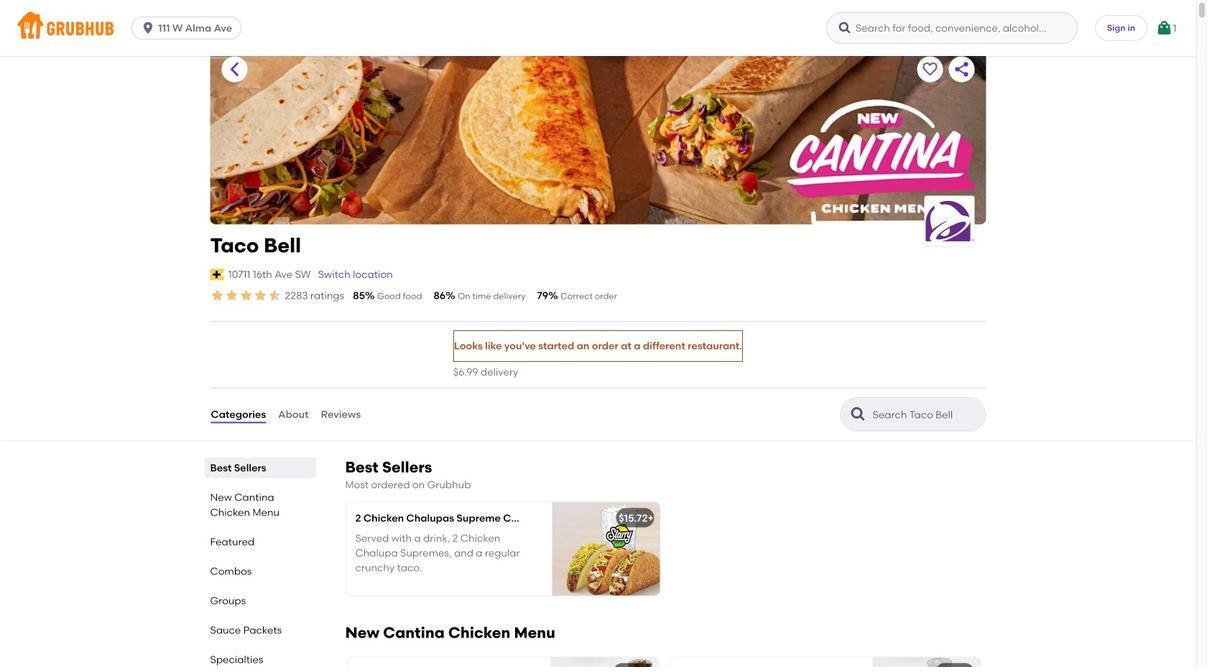 Task type: describe. For each thing, give the bounding box(es) containing it.
cantina chicken crispy taco meal image
[[551, 658, 659, 668]]

share icon image
[[954, 61, 971, 78]]

2 chicken chalupas supreme combo image
[[552, 503, 660, 596]]

Search Taco Bell search field
[[872, 408, 982, 422]]

Search for food, convenience, alcohol... search field
[[827, 12, 1078, 44]]

1 horizontal spatial svg image
[[1156, 19, 1174, 37]]

0 horizontal spatial svg image
[[838, 21, 853, 35]]

taco bell logo image
[[925, 200, 975, 242]]



Task type: vqa. For each thing, say whether or not it's contained in the screenshot.
THE "STAR ICON"
yes



Task type: locate. For each thing, give the bounding box(es) containing it.
svg image
[[141, 21, 155, 35]]

cantina chicken burrito meal image
[[873, 658, 981, 668]]

svg image
[[1156, 19, 1174, 37], [838, 21, 853, 35]]

star icon image
[[210, 289, 225, 303], [225, 289, 239, 303], [239, 289, 253, 303], [253, 289, 268, 303], [268, 289, 282, 303], [268, 289, 282, 303]]

search icon image
[[850, 406, 867, 423]]

main navigation navigation
[[0, 0, 1197, 56]]

caret left icon image
[[226, 61, 243, 78]]

subscription pass image
[[210, 269, 225, 281]]



